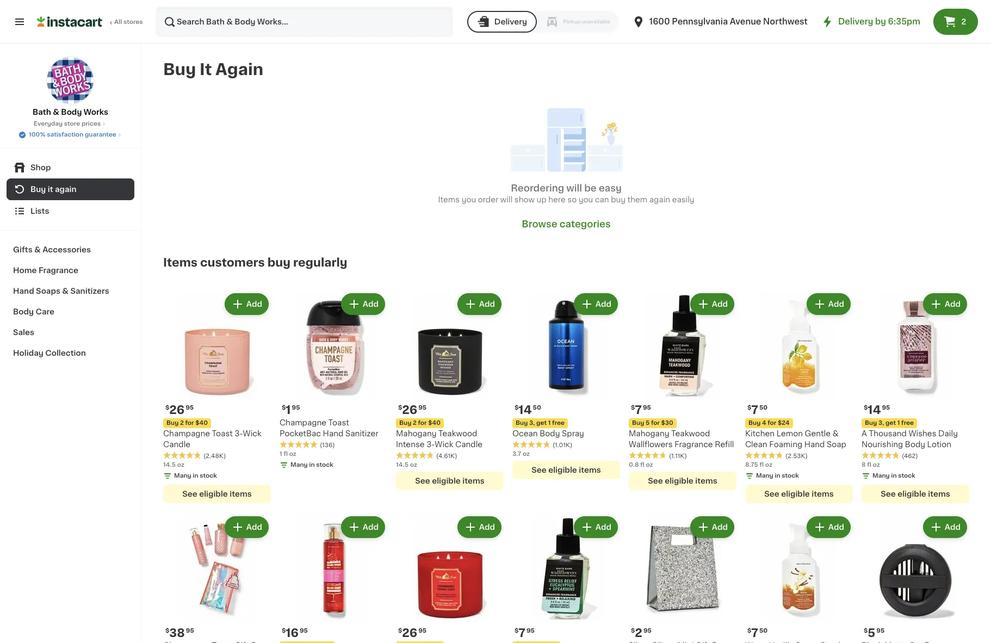 Task type: locate. For each thing, give the bounding box(es) containing it.
eligible for wishes
[[898, 491, 927, 498]]

1 horizontal spatial free
[[902, 420, 915, 426]]

champagne inside champagne toast 3-wick candle
[[163, 430, 210, 438]]

hand down gentle
[[805, 441, 825, 449]]

14.5 oz for champagne toast 3-wick candle
[[163, 462, 184, 468]]

see eligible items button for gentle
[[746, 485, 854, 504]]

hand inside kitchen lemon gentle & clean foaming hand soap
[[805, 441, 825, 449]]

1 vertical spatial 3-
[[427, 441, 435, 449]]

1 buy 2 for $40 from the left
[[167, 420, 208, 426]]

1 get from the left
[[537, 420, 547, 426]]

2 $ 7 50 from the top
[[748, 628, 768, 639]]

buy for champagne toast 3-wick candle
[[167, 420, 179, 426]]

buy down easy
[[611, 196, 626, 204]]

product group
[[163, 291, 271, 504], [280, 291, 388, 472], [396, 291, 504, 491], [513, 291, 621, 480], [629, 291, 737, 491], [746, 291, 854, 504], [862, 291, 970, 504], [163, 515, 271, 643], [280, 515, 388, 643], [396, 515, 504, 643], [513, 515, 621, 643], [629, 515, 737, 643], [746, 515, 854, 643], [862, 515, 970, 643]]

0 vertical spatial toast
[[329, 419, 349, 427]]

(1.01k)
[[553, 443, 573, 449]]

0 vertical spatial will
[[567, 184, 583, 193]]

in
[[309, 462, 315, 468], [193, 473, 198, 479], [775, 473, 781, 479], [892, 473, 897, 479]]

$ inside '$ 38 95'
[[165, 628, 169, 634]]

2 candle from the left
[[456, 441, 483, 449]]

14.5 down champagne toast 3-wick candle
[[163, 462, 176, 468]]

0 horizontal spatial again
[[55, 186, 77, 193]]

buy 3, get 1 free up the ocean body spray
[[516, 420, 565, 426]]

0 vertical spatial 3-
[[235, 430, 243, 438]]

1 $ 7 50 from the top
[[748, 405, 768, 416]]

fl for buy 3, get 1 free
[[868, 462, 872, 468]]

1 horizontal spatial toast
[[329, 419, 349, 427]]

many in stock down (136)
[[291, 462, 334, 468]]

in for buy 4 for $24
[[775, 473, 781, 479]]

many in stock down 8.75 fl oz
[[757, 473, 800, 479]]

1 mahogany from the left
[[396, 430, 437, 438]]

holiday collection
[[13, 349, 86, 357]]

eligible down (1.01k)
[[549, 467, 577, 474]]

many down 1 fl oz
[[291, 462, 308, 468]]

buy left regularly
[[268, 257, 291, 269]]

0 horizontal spatial free
[[553, 420, 565, 426]]

$ 7 95
[[631, 405, 652, 416], [515, 628, 535, 639]]

many for 1
[[291, 462, 308, 468]]

0 horizontal spatial will
[[501, 196, 513, 204]]

14 up ocean
[[519, 405, 532, 416]]

again inside reordering will be easy items you order will show up here so you can buy them again easily
[[650, 196, 671, 204]]

lists link
[[7, 200, 134, 222]]

0 horizontal spatial $ 7 95
[[515, 628, 535, 639]]

fl for buy 4 for $24
[[760, 462, 764, 468]]

body up (462)
[[906, 441, 926, 449]]

None search field
[[156, 7, 453, 37]]

see eligible items button down (1.01k)
[[513, 461, 621, 480]]

2 14.5 oz from the left
[[396, 462, 417, 468]]

fl down pocketbac
[[284, 452, 288, 458]]

4 for from the left
[[768, 420, 777, 426]]

95 inside $ 14 95
[[883, 405, 891, 411]]

body up the store
[[61, 108, 82, 116]]

here
[[549, 196, 566, 204]]

will
[[567, 184, 583, 193], [501, 196, 513, 204]]

1 14 from the left
[[519, 405, 532, 416]]

1 horizontal spatial 14.5
[[396, 462, 409, 468]]

champagne inside champagne toast pocketbac hand sanitizer
[[280, 419, 327, 427]]

1600 pennsylvania avenue northwest
[[650, 17, 808, 26]]

$ inside the $ 5 95
[[864, 628, 868, 634]]

1 horizontal spatial fragrance
[[675, 441, 713, 449]]

see eligible items down (2.53k)
[[765, 491, 834, 498]]

wick inside mahogany teakwood intense 3-wick candle
[[435, 441, 454, 449]]

1 horizontal spatial champagne
[[280, 419, 327, 427]]

14.5 down intense
[[396, 462, 409, 468]]

stock for 1
[[316, 462, 334, 468]]

in down foaming
[[775, 473, 781, 479]]

see eligible items down (4.61k)
[[416, 478, 485, 485]]

you left order
[[462, 196, 476, 204]]

0.8
[[629, 462, 639, 468]]

buy 3, get 1 free up thousand
[[866, 420, 915, 426]]

gentle
[[805, 430, 831, 438]]

oz right 8.75 at the right bottom of page
[[766, 462, 773, 468]]

50 inside $ 14 50
[[533, 405, 542, 411]]

eligible down (4.61k)
[[432, 478, 461, 485]]

shop
[[30, 164, 51, 171]]

1 horizontal spatial again
[[650, 196, 671, 204]]

1 vertical spatial toast
[[212, 430, 233, 438]]

2 for from the left
[[418, 420, 427, 426]]

eligible for 3-
[[199, 491, 228, 498]]

see eligible items for 3-
[[183, 491, 252, 498]]

mahogany inside mahogany teakwood intense 3-wick candle
[[396, 430, 437, 438]]

items for ocean body spray
[[579, 467, 601, 474]]

items left customers
[[163, 257, 198, 269]]

2
[[962, 18, 967, 26], [180, 420, 184, 426], [413, 420, 417, 426], [635, 628, 643, 639]]

0 vertical spatial items
[[438, 196, 460, 204]]

1 buy 3, get 1 free from the left
[[516, 420, 565, 426]]

see for kitchen lemon gentle & clean foaming hand soap
[[765, 491, 780, 498]]

body care link
[[7, 302, 134, 322]]

8.75 fl oz
[[746, 462, 773, 468]]

3, up ocean
[[530, 420, 535, 426]]

care
[[36, 308, 54, 316]]

get up thousand
[[886, 420, 897, 426]]

many in stock for buy 2 for $40
[[174, 473, 217, 479]]

eligible down (462)
[[898, 491, 927, 498]]

1 vertical spatial champagne
[[163, 430, 210, 438]]

mahogany for 26
[[396, 430, 437, 438]]

2 horizontal spatial hand
[[805, 441, 825, 449]]

3 for from the left
[[652, 420, 660, 426]]

so
[[568, 196, 577, 204]]

0 horizontal spatial toast
[[212, 430, 233, 438]]

body care
[[13, 308, 54, 316]]

buy
[[163, 62, 196, 77], [30, 186, 46, 193], [167, 420, 179, 426], [400, 420, 412, 426], [516, 420, 528, 426], [633, 420, 645, 426], [749, 420, 761, 426], [866, 420, 878, 426]]

95
[[186, 405, 194, 411], [292, 405, 300, 411], [419, 405, 427, 411], [643, 405, 652, 411], [883, 405, 891, 411], [186, 628, 194, 634], [300, 628, 308, 634], [419, 628, 427, 634], [527, 628, 535, 634], [644, 628, 652, 634], [877, 628, 885, 634]]

1 vertical spatial 5
[[868, 628, 876, 639]]

1600 pennsylvania avenue northwest button
[[632, 7, 808, 37]]

sanitizers
[[70, 287, 109, 295]]

0 horizontal spatial 14.5
[[163, 462, 176, 468]]

0 horizontal spatial $40
[[196, 420, 208, 426]]

&
[[53, 108, 59, 116], [34, 246, 41, 254], [62, 287, 69, 295], [833, 430, 839, 438]]

hand
[[13, 287, 34, 295], [323, 430, 344, 438], [805, 441, 825, 449]]

many in stock down (462)
[[873, 473, 916, 479]]

0 vertical spatial again
[[55, 186, 77, 193]]

50 for ocean
[[533, 405, 542, 411]]

see eligible items button down (4.61k)
[[396, 472, 504, 491]]

1 horizontal spatial $ 7 95
[[631, 405, 652, 416]]

fragrance inside "mahogany teakwood wallflowers fragrance refill"
[[675, 441, 713, 449]]

2 buy 3, get 1 free from the left
[[866, 420, 915, 426]]

pocketbac
[[280, 430, 321, 438]]

service type group
[[468, 11, 619, 33]]

buy 2 for $40
[[167, 420, 208, 426], [400, 420, 441, 426]]

14.5 for champagne toast 3-wick candle
[[163, 462, 176, 468]]

buy 2 for $40 up champagne toast 3-wick candle
[[167, 420, 208, 426]]

2 free from the left
[[902, 420, 915, 426]]

$
[[165, 405, 169, 411], [282, 405, 286, 411], [398, 405, 402, 411], [515, 405, 519, 411], [631, 405, 635, 411], [748, 405, 752, 411], [864, 405, 868, 411], [165, 628, 169, 634], [282, 628, 286, 634], [398, 628, 402, 634], [515, 628, 519, 634], [631, 628, 635, 634], [748, 628, 752, 634], [864, 628, 868, 634]]

2 buy 2 for $40 from the left
[[400, 420, 441, 426]]

for left $30
[[652, 420, 660, 426]]

1 teakwood from the left
[[439, 430, 478, 438]]

1 free from the left
[[553, 420, 565, 426]]

1 horizontal spatial teakwood
[[672, 430, 711, 438]]

95 inside $ 16 95
[[300, 628, 308, 634]]

see eligible items button for 3-
[[163, 485, 271, 504]]

2 get from the left
[[886, 420, 897, 426]]

16
[[286, 628, 299, 639]]

see eligible items button down (1.11k)
[[629, 472, 737, 491]]

1 horizontal spatial $40
[[429, 420, 441, 426]]

for right 4
[[768, 420, 777, 426]]

26 for mahogany
[[402, 405, 418, 416]]

regularly
[[293, 257, 348, 269]]

1 vertical spatial fragrance
[[675, 441, 713, 449]]

you
[[462, 196, 476, 204], [579, 196, 594, 204]]

fragrance
[[39, 267, 78, 274], [675, 441, 713, 449]]

fl for 1
[[284, 452, 288, 458]]

2 14 from the left
[[868, 405, 882, 416]]

1 horizontal spatial wick
[[435, 441, 454, 449]]

buy 2 for $40 for wick
[[400, 420, 441, 426]]

$ 26 95 for champagne toast 3-wick candle
[[165, 405, 194, 416]]

0 vertical spatial champagne
[[280, 419, 327, 427]]

1 $40 from the left
[[196, 420, 208, 426]]

0 vertical spatial fragrance
[[39, 267, 78, 274]]

0 vertical spatial 5
[[646, 420, 650, 426]]

delivery for delivery
[[495, 18, 527, 26]]

stock down (462)
[[899, 473, 916, 479]]

accessories
[[43, 246, 91, 254]]

mahogany for 7
[[629, 430, 670, 438]]

toast up (2.48k)
[[212, 430, 233, 438]]

home fragrance
[[13, 267, 78, 274]]

2 3, from the left
[[879, 420, 885, 426]]

1 horizontal spatial 5
[[868, 628, 876, 639]]

1 vertical spatial $ 7 50
[[748, 628, 768, 639]]

0 horizontal spatial get
[[537, 420, 547, 426]]

hand up (136)
[[323, 430, 344, 438]]

teakwood up (4.61k)
[[439, 430, 478, 438]]

0 horizontal spatial wick
[[243, 430, 262, 438]]

1 14.5 from the left
[[163, 462, 176, 468]]

1 horizontal spatial mahogany
[[629, 430, 670, 438]]

3, for $ 14 50
[[530, 420, 535, 426]]

1 horizontal spatial 3-
[[427, 441, 435, 449]]

home fragrance link
[[7, 260, 134, 281]]

1 14.5 oz from the left
[[163, 462, 184, 468]]

mahogany teakwood intense 3-wick candle
[[396, 430, 483, 449]]

stock down (2.53k)
[[782, 473, 800, 479]]

buy
[[611, 196, 626, 204], [268, 257, 291, 269]]

2 mahogany from the left
[[629, 430, 670, 438]]

14 for $ 14 50
[[519, 405, 532, 416]]

many down 8.75 fl oz
[[757, 473, 774, 479]]

0 horizontal spatial 3,
[[530, 420, 535, 426]]

3.7
[[513, 452, 522, 458]]

0 horizontal spatial you
[[462, 196, 476, 204]]

$40 up champagne toast 3-wick candle
[[196, 420, 208, 426]]

many in stock for buy 4 for $24
[[757, 473, 800, 479]]

eligible down (1.11k)
[[665, 478, 694, 485]]

0 horizontal spatial buy 2 for $40
[[167, 420, 208, 426]]

free up the ocean body spray
[[553, 420, 565, 426]]

wick left pocketbac
[[243, 430, 262, 438]]

3, for $ 14 95
[[879, 420, 885, 426]]

bath & body works
[[33, 108, 108, 116]]

1 horizontal spatial you
[[579, 196, 594, 204]]

teakwood inside "mahogany teakwood wallflowers fragrance refill"
[[672, 430, 711, 438]]

teakwood down $30
[[672, 430, 711, 438]]

8
[[862, 462, 866, 468]]

1 vertical spatial hand
[[323, 430, 344, 438]]

for up champagne toast 3-wick candle
[[185, 420, 194, 426]]

0 vertical spatial hand
[[13, 287, 34, 295]]

oz down champagne toast 3-wick candle
[[177, 462, 184, 468]]

eligible down (2.48k)
[[199, 491, 228, 498]]

teakwood inside mahogany teakwood intense 3-wick candle
[[439, 430, 478, 438]]

fragrance up hand soaps & sanitizers
[[39, 267, 78, 274]]

see eligible items button for intense
[[396, 472, 504, 491]]

see eligible items button down (462)
[[862, 485, 970, 504]]

stock down (136)
[[316, 462, 334, 468]]

candle inside champagne toast 3-wick candle
[[163, 441, 191, 449]]

$30
[[662, 420, 674, 426]]

again right it
[[55, 186, 77, 193]]

items for mahogany teakwood wallflowers fragrance refill
[[696, 478, 718, 485]]

will left the show
[[501, 196, 513, 204]]

1 horizontal spatial buy 2 for $40
[[400, 420, 441, 426]]

0 horizontal spatial buy
[[268, 257, 291, 269]]

order
[[478, 196, 499, 204]]

see eligible items button down (2.48k)
[[163, 485, 271, 504]]

hand down home
[[13, 287, 34, 295]]

champagne up pocketbac
[[280, 419, 327, 427]]

will up so
[[567, 184, 583, 193]]

0 horizontal spatial fragrance
[[39, 267, 78, 274]]

1 horizontal spatial candle
[[456, 441, 483, 449]]

for up mahogany teakwood intense 3-wick candle
[[418, 420, 427, 426]]

1 vertical spatial $ 7 95
[[515, 628, 535, 639]]

2 teakwood from the left
[[672, 430, 711, 438]]

1 vertical spatial wick
[[435, 441, 454, 449]]

$ 26 95
[[165, 405, 194, 416], [398, 405, 427, 416], [398, 628, 427, 639]]

0 horizontal spatial delivery
[[495, 18, 527, 26]]

get
[[537, 420, 547, 426], [886, 420, 897, 426]]

see eligible items for wallflowers
[[649, 478, 718, 485]]

spray
[[562, 430, 585, 438]]

& up "soap"
[[833, 430, 839, 438]]

0 horizontal spatial mahogany
[[396, 430, 437, 438]]

14 up thousand
[[868, 405, 882, 416]]

toast for buy 2 for $40
[[212, 430, 233, 438]]

see eligible items button down (2.53k)
[[746, 485, 854, 504]]

1 horizontal spatial 3,
[[879, 420, 885, 426]]

0 horizontal spatial 5
[[646, 420, 650, 426]]

0 horizontal spatial champagne
[[163, 430, 210, 438]]

1 up thousand
[[898, 420, 901, 426]]

stock
[[316, 462, 334, 468], [200, 473, 217, 479], [782, 473, 800, 479], [899, 473, 916, 479]]

delivery
[[839, 17, 874, 26], [495, 18, 527, 26]]

see for mahogany teakwood wallflowers fragrance refill
[[649, 478, 663, 485]]

body
[[61, 108, 82, 116], [13, 308, 34, 316], [540, 430, 560, 438], [906, 441, 926, 449]]

for for mahogany teakwood intense 3-wick candle
[[418, 420, 427, 426]]

stock down (2.48k)
[[200, 473, 217, 479]]

0 horizontal spatial teakwood
[[439, 430, 478, 438]]

1 vertical spatial buy
[[268, 257, 291, 269]]

delivery inside 'link'
[[839, 17, 874, 26]]

get up the ocean body spray
[[537, 420, 547, 426]]

product group containing 5
[[862, 515, 970, 643]]

toast
[[329, 419, 349, 427], [212, 430, 233, 438]]

many down champagne toast 3-wick candle
[[174, 473, 191, 479]]

0 horizontal spatial 14.5 oz
[[163, 462, 184, 468]]

wick up (4.61k)
[[435, 441, 454, 449]]

candle
[[163, 441, 191, 449], [456, 441, 483, 449]]

stock for buy 3, get 1 free
[[899, 473, 916, 479]]

1 horizontal spatial buy 3, get 1 free
[[866, 420, 915, 426]]

fl right 8
[[868, 462, 872, 468]]

product group containing 2
[[629, 515, 737, 643]]

1 vertical spatial again
[[650, 196, 671, 204]]

free up "a thousand wishes daily nourishing body lotion"
[[902, 420, 915, 426]]

0 vertical spatial wick
[[243, 430, 262, 438]]

you down be
[[579, 196, 594, 204]]

toast inside champagne toast pocketbac hand sanitizer
[[329, 419, 349, 427]]

26 for champagne
[[169, 405, 185, 416]]

in down champagne toast 3-wick candle
[[193, 473, 198, 479]]

mahogany up intense
[[396, 430, 437, 438]]

1
[[286, 405, 291, 416], [549, 420, 551, 426], [898, 420, 901, 426], [280, 452, 282, 458]]

14.5 oz down intense
[[396, 462, 417, 468]]

delivery inside button
[[495, 18, 527, 26]]

1 candle from the left
[[163, 441, 191, 449]]

buy 5 for $30
[[633, 420, 674, 426]]

see eligible items down (462)
[[881, 491, 951, 498]]

mahogany up wallflowers
[[629, 430, 670, 438]]

toast inside champagne toast 3-wick candle
[[212, 430, 233, 438]]

mahogany inside "mahogany teakwood wallflowers fragrance refill"
[[629, 430, 670, 438]]

3, up thousand
[[879, 420, 885, 426]]

7
[[635, 405, 642, 416], [752, 405, 759, 416], [519, 628, 526, 639], [752, 628, 759, 639]]

buy 2 for $40 for candle
[[167, 420, 208, 426]]

1 3, from the left
[[530, 420, 535, 426]]

0 horizontal spatial candle
[[163, 441, 191, 449]]

3-
[[235, 430, 243, 438], [427, 441, 435, 449]]

0 horizontal spatial items
[[163, 257, 198, 269]]

eligible
[[549, 467, 577, 474], [432, 478, 461, 485], [665, 478, 694, 485], [199, 491, 228, 498], [782, 491, 810, 498], [898, 491, 927, 498]]

fl right 8.75 at the right bottom of page
[[760, 462, 764, 468]]

1 horizontal spatial buy
[[611, 196, 626, 204]]

14.5 oz down champagne toast 3-wick candle
[[163, 462, 184, 468]]

0 horizontal spatial hand
[[13, 287, 34, 295]]

0 horizontal spatial 3-
[[235, 430, 243, 438]]

many in stock
[[291, 462, 334, 468], [174, 473, 217, 479], [757, 473, 800, 479], [873, 473, 916, 479]]

items for champagne toast 3-wick candle
[[230, 491, 252, 498]]

2 14.5 from the left
[[396, 462, 409, 468]]

1 down pocketbac
[[280, 452, 282, 458]]

3- inside champagne toast 3-wick candle
[[235, 430, 243, 438]]

candle inside mahogany teakwood intense 3-wick candle
[[456, 441, 483, 449]]

items customers buy regularly
[[163, 257, 348, 269]]

Search field
[[157, 8, 452, 36]]

1 horizontal spatial 14
[[868, 405, 882, 416]]

champagne up (2.48k)
[[163, 430, 210, 438]]

see eligible items down (1.11k)
[[649, 478, 718, 485]]

many down the 8 fl oz
[[873, 473, 890, 479]]

0 vertical spatial buy
[[611, 196, 626, 204]]

champagne toast pocketbac hand sanitizer
[[280, 419, 379, 438]]

stores
[[124, 19, 143, 25]]

everyday store prices
[[34, 121, 101, 127]]

hand inside champagne toast pocketbac hand sanitizer
[[323, 430, 344, 438]]

wishes
[[909, 430, 937, 438]]

in down pocketbac
[[309, 462, 315, 468]]

in for buy 2 for $40
[[193, 473, 198, 479]]

toast up (136)
[[329, 419, 349, 427]]

50 for kitchen
[[760, 405, 768, 411]]

$40 up mahogany teakwood intense 3-wick candle
[[429, 420, 441, 426]]

all
[[114, 19, 122, 25]]

5
[[646, 420, 650, 426], [868, 628, 876, 639]]

1 for from the left
[[185, 420, 194, 426]]

eligible down (2.53k)
[[782, 491, 810, 498]]

0 vertical spatial $ 7 95
[[631, 405, 652, 416]]

many in stock down (2.48k)
[[174, 473, 217, 479]]

reordering
[[511, 184, 565, 193]]

1 horizontal spatial delivery
[[839, 17, 874, 26]]

0 horizontal spatial 14
[[519, 405, 532, 416]]

see for champagne toast 3-wick candle
[[183, 491, 197, 498]]

buy 2 for $40 up intense
[[400, 420, 441, 426]]

1 horizontal spatial get
[[886, 420, 897, 426]]

soap
[[827, 441, 847, 449]]

see for mahogany teakwood intense 3-wick candle
[[416, 478, 430, 485]]

items for mahogany teakwood intense 3-wick candle
[[463, 478, 485, 485]]

0 horizontal spatial buy 3, get 1 free
[[516, 420, 565, 426]]

fragrance up (1.11k)
[[675, 441, 713, 449]]

95 inside the $ 5 95
[[877, 628, 885, 634]]

2 vertical spatial hand
[[805, 441, 825, 449]]

2 $40 from the left
[[429, 420, 441, 426]]

1 horizontal spatial items
[[438, 196, 460, 204]]

see eligible items down (2.48k)
[[183, 491, 252, 498]]

eligible for gentle
[[782, 491, 810, 498]]

0 vertical spatial $ 7 50
[[748, 405, 768, 416]]

5 inside the product group
[[868, 628, 876, 639]]

fragrance inside the home fragrance link
[[39, 267, 78, 274]]

3,
[[530, 420, 535, 426], [879, 420, 885, 426]]

1 horizontal spatial hand
[[323, 430, 344, 438]]

$40 for champagne
[[196, 420, 208, 426]]

in down nourishing
[[892, 473, 897, 479]]

1 horizontal spatial 14.5 oz
[[396, 462, 417, 468]]

again
[[55, 186, 77, 193], [650, 196, 671, 204]]

1 vertical spatial items
[[163, 257, 198, 269]]

see eligible items button for spray
[[513, 461, 621, 480]]



Task type: describe. For each thing, give the bounding box(es) containing it.
100% satisfaction guarantee button
[[18, 128, 123, 139]]

can
[[595, 196, 609, 204]]

$ 38 95
[[165, 628, 194, 639]]

100%
[[29, 132, 45, 138]]

fl for buy 5 for $30
[[641, 462, 645, 468]]

oz right 8
[[873, 462, 881, 468]]

teakwood for 26
[[439, 430, 478, 438]]

buy it again
[[30, 186, 77, 193]]

home
[[13, 267, 37, 274]]

buy for kitchen lemon gentle & clean foaming hand soap
[[749, 420, 761, 426]]

$ 14 95
[[864, 405, 891, 416]]

wallflowers
[[629, 441, 673, 449]]

& inside kitchen lemon gentle & clean foaming hand soap
[[833, 430, 839, 438]]

by
[[876, 17, 887, 26]]

oz down intense
[[410, 462, 417, 468]]

eligible for spray
[[549, 467, 577, 474]]

38
[[169, 628, 185, 639]]

see eligible items button for wishes
[[862, 485, 970, 504]]

see eligible items for gentle
[[765, 491, 834, 498]]

see eligible items for spray
[[532, 467, 601, 474]]

14 for $ 14 95
[[868, 405, 882, 416]]

1 horizontal spatial will
[[567, 184, 583, 193]]

gifts & accessories link
[[7, 240, 134, 260]]

items inside reordering will be easy items you order will show up here so you can buy them again easily
[[438, 196, 460, 204]]

kitchen
[[746, 430, 775, 438]]

many for buy 3, get 1 free
[[873, 473, 890, 479]]

holiday
[[13, 349, 43, 357]]

works
[[84, 108, 108, 116]]

$40 for mahogany
[[429, 420, 441, 426]]

delivery button
[[468, 11, 537, 33]]

in for buy 3, get 1 free
[[892, 473, 897, 479]]

buy for a thousand wishes daily nourishing body lotion
[[866, 420, 878, 426]]

many for buy 2 for $40
[[174, 473, 191, 479]]

5 for $ 5 95
[[868, 628, 876, 639]]

free for $ 14 50
[[553, 420, 565, 426]]

$24
[[778, 420, 790, 426]]

mahogany teakwood wallflowers fragrance refill
[[629, 430, 735, 449]]

95 inside $ 1 95
[[292, 405, 300, 411]]

14.5 oz for mahogany teakwood intense 3-wick candle
[[396, 462, 417, 468]]

refill
[[715, 441, 735, 449]]

delivery by 6:35pm link
[[821, 15, 921, 28]]

ocean
[[513, 430, 538, 438]]

oz right 3.7
[[523, 452, 530, 458]]

$ 16 95
[[282, 628, 308, 639]]

hand soaps & sanitizers link
[[7, 281, 134, 302]]

items for kitchen lemon gentle & clean foaming hand soap
[[812, 491, 834, 498]]

store
[[64, 121, 80, 127]]

reordering will be easy items you order will show up here so you can buy them again easily
[[438, 184, 695, 204]]

delivery by 6:35pm
[[839, 17, 921, 26]]

95 inside '$ 38 95'
[[186, 628, 194, 634]]

all stores
[[114, 19, 143, 25]]

$ inside $ 14 50
[[515, 405, 519, 411]]

soaps
[[36, 287, 60, 295]]

collection
[[45, 349, 86, 357]]

show
[[515, 196, 535, 204]]

browse categories
[[522, 220, 611, 229]]

prices
[[82, 121, 101, 127]]

for for champagne toast 3-wick candle
[[185, 420, 194, 426]]

bath & body works logo image
[[47, 57, 94, 105]]

2 inside button
[[962, 18, 967, 26]]

buy for mahogany teakwood intense 3-wick candle
[[400, 420, 412, 426]]

(2.53k)
[[786, 454, 808, 460]]

$ 1 95
[[282, 405, 300, 416]]

again
[[216, 62, 264, 77]]

browse categories link
[[522, 219, 611, 231]]

$ 26 95 for mahogany teakwood intense 3-wick candle
[[398, 405, 427, 416]]

gifts & accessories
[[13, 246, 91, 254]]

everyday store prices link
[[34, 120, 107, 128]]

1 you from the left
[[462, 196, 476, 204]]

buy for mahogany teakwood wallflowers fragrance refill
[[633, 420, 645, 426]]

champagne for 1
[[280, 419, 327, 427]]

14.5 for mahogany teakwood intense 3-wick candle
[[396, 462, 409, 468]]

see eligible items button for wallflowers
[[629, 472, 737, 491]]

lemon
[[777, 430, 804, 438]]

instacart logo image
[[37, 15, 102, 28]]

for for kitchen lemon gentle & clean foaming hand soap
[[768, 420, 777, 426]]

2 button
[[934, 9, 979, 35]]

$ 2 95
[[631, 628, 652, 639]]

1 up pocketbac
[[286, 405, 291, 416]]

6:35pm
[[889, 17, 921, 26]]

1 vertical spatial will
[[501, 196, 513, 204]]

3- inside mahogany teakwood intense 3-wick candle
[[427, 441, 435, 449]]

many in stock for 1
[[291, 462, 334, 468]]

it
[[48, 186, 53, 193]]

oz down pocketbac
[[289, 452, 297, 458]]

ocean body spray
[[513, 430, 585, 438]]

eligible for intense
[[432, 478, 461, 485]]

toast for 1
[[329, 419, 349, 427]]

eligible for wallflowers
[[665, 478, 694, 485]]

see eligible items for wishes
[[881, 491, 951, 498]]

$ inside $ 14 95
[[864, 405, 868, 411]]

(1.11k)
[[670, 454, 687, 460]]

it
[[200, 62, 212, 77]]

a thousand wishes daily nourishing body lotion
[[862, 430, 959, 449]]

& up everyday
[[53, 108, 59, 116]]

champagne for buy 2 for $40
[[163, 430, 210, 438]]

buy it again
[[163, 62, 264, 77]]

lotion
[[928, 441, 952, 449]]

product group containing 38
[[163, 515, 271, 643]]

(462)
[[903, 454, 919, 460]]

buy 4 for $24
[[749, 420, 790, 426]]

shop link
[[7, 157, 134, 179]]

body inside "a thousand wishes daily nourishing body lotion"
[[906, 441, 926, 449]]

buy 3, get 1 free for $ 14 95
[[866, 420, 915, 426]]

1 up the ocean body spray
[[549, 420, 551, 426]]

many in stock for buy 3, get 1 free
[[873, 473, 916, 479]]

sales
[[13, 329, 34, 336]]

foaming
[[770, 441, 803, 449]]

teakwood for 7
[[672, 430, 711, 438]]

see eligible items for intense
[[416, 478, 485, 485]]

free for $ 14 95
[[902, 420, 915, 426]]

8.75
[[746, 462, 759, 468]]

(2.48k)
[[204, 454, 226, 460]]

categories
[[560, 220, 611, 229]]

avenue
[[730, 17, 762, 26]]

daily
[[939, 430, 959, 438]]

clean
[[746, 441, 768, 449]]

many for buy 4 for $24
[[757, 473, 774, 479]]

holiday collection link
[[7, 343, 134, 364]]

product group containing 16
[[280, 515, 388, 643]]

sales link
[[7, 322, 134, 343]]

see for ocean body spray
[[532, 467, 547, 474]]

browse
[[522, 220, 558, 229]]

bath
[[33, 108, 51, 116]]

for for mahogany teakwood wallflowers fragrance refill
[[652, 420, 660, 426]]

$ inside $ 16 95
[[282, 628, 286, 634]]

in for 1
[[309, 462, 315, 468]]

& right soaps
[[62, 287, 69, 295]]

buy inside reordering will be easy items you order will show up here so you can buy them again easily
[[611, 196, 626, 204]]

body up sales
[[13, 308, 34, 316]]

$ 14 50
[[515, 405, 542, 416]]

delivery for delivery by 6:35pm
[[839, 17, 874, 26]]

$ inside $ 1 95
[[282, 405, 286, 411]]

2 you from the left
[[579, 196, 594, 204]]

guarantee
[[85, 132, 116, 138]]

wick inside champagne toast 3-wick candle
[[243, 430, 262, 438]]

northwest
[[764, 17, 808, 26]]

body up (1.01k)
[[540, 430, 560, 438]]

buy for ocean body spray
[[516, 420, 528, 426]]

buy it again link
[[7, 179, 134, 200]]

sanitizer
[[346, 430, 379, 438]]

(4.61k)
[[437, 454, 458, 460]]

intense
[[396, 441, 425, 449]]

product group containing 1
[[280, 291, 388, 472]]

oz right 0.8
[[646, 462, 654, 468]]

stock for buy 2 for $40
[[200, 473, 217, 479]]

& right gifts
[[34, 246, 41, 254]]

customers
[[200, 257, 265, 269]]

items for a thousand wishes daily nourishing body lotion
[[929, 491, 951, 498]]

5 for buy 5 for $30
[[646, 420, 650, 426]]

100% satisfaction guarantee
[[29, 132, 116, 138]]

$ inside "$ 2 95"
[[631, 628, 635, 634]]

get for $ 14 50
[[537, 420, 547, 426]]

see for a thousand wishes daily nourishing body lotion
[[881, 491, 896, 498]]

(136)
[[320, 443, 335, 449]]

be
[[585, 184, 597, 193]]

buy 3, get 1 free for $ 14 50
[[516, 420, 565, 426]]

a
[[862, 430, 868, 438]]

stock for buy 4 for $24
[[782, 473, 800, 479]]

95 inside "$ 2 95"
[[644, 628, 652, 634]]

get for $ 14 95
[[886, 420, 897, 426]]

everyday
[[34, 121, 63, 127]]

satisfaction
[[47, 132, 83, 138]]

1600
[[650, 17, 670, 26]]

thousand
[[870, 430, 907, 438]]



Task type: vqa. For each thing, say whether or not it's contained in the screenshot.


